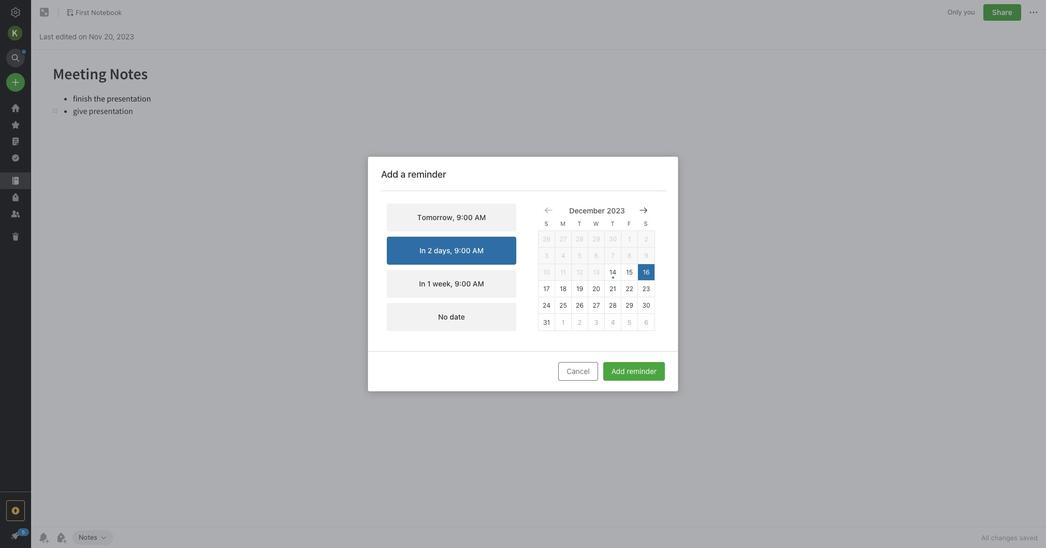 Task type: describe. For each thing, give the bounding box(es) containing it.
saved
[[1020, 534, 1038, 542]]

23
[[643, 285, 650, 293]]

0 horizontal spatial 26 button
[[539, 231, 555, 248]]

nov
[[89, 32, 102, 41]]

12 button
[[572, 264, 589, 281]]

1 vertical spatial 27
[[593, 302, 600, 309]]

note window element
[[31, 0, 1046, 548]]

December field
[[567, 205, 605, 216]]

1 horizontal spatial 2 button
[[638, 231, 655, 248]]

1 vertical spatial 2 button
[[572, 314, 589, 331]]

1 horizontal spatial 3
[[595, 318, 598, 326]]

10 button
[[539, 264, 555, 281]]

0 vertical spatial 29 button
[[589, 231, 605, 248]]

22 button
[[622, 281, 638, 297]]

1 horizontal spatial 5 button
[[622, 314, 638, 331]]

only
[[948, 8, 962, 16]]

settings image
[[9, 6, 22, 19]]

add a reminder image
[[37, 532, 50, 544]]

1 horizontal spatial 27 button
[[589, 297, 605, 314]]

you
[[964, 8, 975, 16]]

20 button
[[589, 281, 605, 297]]

9
[[645, 252, 648, 260]]

upgrade image
[[9, 505, 22, 517]]

2 t from the left
[[611, 220, 615, 227]]

8 button
[[622, 248, 638, 264]]

5 for 5 button to the right
[[628, 318, 632, 326]]

only you
[[948, 8, 975, 16]]

0 vertical spatial 6 button
[[589, 248, 605, 264]]

18
[[560, 285, 567, 293]]

6 for topmost 6 button
[[595, 252, 599, 260]]

29 for the bottom "29" button
[[626, 302, 634, 309]]

1 horizontal spatial 6 button
[[638, 314, 655, 331]]

31 button
[[539, 314, 555, 331]]

1 horizontal spatial 2023
[[607, 206, 625, 215]]

11
[[560, 268, 566, 276]]

am inside 'button'
[[475, 213, 486, 222]]

16
[[643, 268, 650, 276]]

0 vertical spatial 4 button
[[555, 248, 572, 264]]

notes button
[[73, 530, 113, 545]]

cancel
[[567, 367, 590, 376]]

1 horizontal spatial 3 button
[[589, 314, 605, 331]]

december 2023
[[570, 206, 625, 215]]

0 horizontal spatial 1 button
[[555, 314, 572, 331]]

9:00 inside 'button'
[[457, 213, 473, 222]]

1 s from the left
[[545, 220, 548, 227]]

tomorrow,
[[417, 213, 455, 222]]

0 vertical spatial reminder
[[408, 169, 446, 180]]

2023 field
[[605, 205, 625, 216]]

week,
[[433, 279, 453, 288]]

1 t from the left
[[578, 220, 582, 227]]

2 for bottom 2 button
[[578, 318, 582, 326]]

14 button
[[605, 264, 622, 281]]

11 button
[[555, 264, 572, 281]]

1 for left 1 button
[[562, 318, 565, 326]]

changes
[[991, 534, 1018, 542]]

0 horizontal spatial 27
[[560, 235, 567, 243]]

21 button
[[605, 281, 622, 297]]

tomorrow, 9:00 am button
[[387, 204, 516, 232]]

all
[[982, 534, 989, 542]]

in 1 week, 9:00 am
[[419, 279, 484, 288]]

20,
[[104, 32, 115, 41]]

30 for rightmost 30 'button'
[[643, 302, 650, 309]]

first notebook button
[[63, 5, 126, 20]]

last
[[39, 32, 54, 41]]

0 horizontal spatial 26
[[543, 235, 551, 243]]

1 vertical spatial 29 button
[[622, 297, 638, 314]]

17 button
[[539, 281, 555, 297]]

19
[[577, 285, 583, 293]]

a
[[401, 169, 406, 180]]

w
[[593, 220, 599, 227]]

no
[[438, 312, 448, 321]]

21
[[610, 285, 616, 293]]

9:00 inside button
[[455, 279, 471, 288]]

7 button
[[605, 248, 622, 264]]



Task type: locate. For each thing, give the bounding box(es) containing it.
24
[[543, 302, 551, 309]]

1 horizontal spatial 5
[[628, 318, 632, 326]]

last edited on nov 20, 2023
[[39, 32, 134, 41]]

12
[[577, 268, 583, 276]]

1 vertical spatial 26
[[576, 302, 584, 309]]

6 button left 7
[[589, 248, 605, 264]]

30 button down 23
[[638, 297, 655, 314]]

4 for the bottommost 4 button
[[611, 318, 615, 326]]

0 vertical spatial 27 button
[[555, 231, 572, 248]]

0 vertical spatial 3 button
[[539, 248, 555, 264]]

reminder inside button
[[627, 367, 657, 376]]

1 button right "31"
[[555, 314, 572, 331]]

in
[[419, 279, 426, 288]]

1 horizontal spatial 28 button
[[605, 297, 622, 314]]

share button
[[984, 4, 1022, 21]]

1 horizontal spatial 30
[[643, 302, 650, 309]]

8
[[628, 252, 632, 260]]

1 horizontal spatial 29
[[626, 302, 634, 309]]

2 button up 9
[[638, 231, 655, 248]]

9:00 right week,
[[455, 279, 471, 288]]

28 down 21 'button'
[[609, 302, 617, 309]]

4 for the top 4 button
[[561, 252, 565, 260]]

4 button down 21 'button'
[[605, 314, 622, 331]]

1 horizontal spatial reminder
[[627, 367, 657, 376]]

5 button up 12
[[572, 248, 589, 264]]

0 horizontal spatial 3 button
[[539, 248, 555, 264]]

13 button
[[589, 264, 605, 281]]

1 horizontal spatial add
[[612, 367, 625, 376]]

6 for the rightmost 6 button
[[645, 318, 648, 326]]

am inside button
[[473, 279, 484, 288]]

5 down 22 button
[[628, 318, 632, 326]]

9 button
[[638, 248, 655, 264]]

3 button down 20 button
[[589, 314, 605, 331]]

3
[[545, 252, 549, 260], [595, 318, 598, 326]]

1 vertical spatial add
[[612, 367, 625, 376]]

0 horizontal spatial 4 button
[[555, 248, 572, 264]]

19 button
[[572, 281, 589, 297]]

5
[[578, 252, 582, 260], [628, 318, 632, 326]]

13
[[593, 268, 600, 276]]

6
[[595, 252, 599, 260], [645, 318, 648, 326]]

no date
[[438, 312, 465, 321]]

26 button
[[539, 231, 555, 248], [572, 297, 589, 314]]

2023 right 20,
[[117, 32, 134, 41]]

26 right 25 button
[[576, 302, 584, 309]]

5 for the topmost 5 button
[[578, 252, 582, 260]]

2
[[645, 235, 648, 243], [578, 318, 582, 326]]

30 up 7
[[609, 235, 617, 243]]

in 1 week, 9:00 am button
[[387, 270, 516, 298]]

1 vertical spatial 5
[[628, 318, 632, 326]]

4 button up 11
[[555, 248, 572, 264]]

am
[[475, 213, 486, 222], [473, 279, 484, 288]]

1
[[628, 235, 631, 243], [427, 279, 431, 288], [562, 318, 565, 326]]

15 button
[[622, 264, 638, 281]]

27 button down 20 on the bottom right
[[589, 297, 605, 314]]

add inside button
[[612, 367, 625, 376]]

1 vertical spatial 2023
[[607, 206, 625, 215]]

0 horizontal spatial 6 button
[[589, 248, 605, 264]]

1 vertical spatial 5 button
[[622, 314, 638, 331]]

1 horizontal spatial 29 button
[[622, 297, 638, 314]]

f
[[628, 220, 631, 227]]

0 horizontal spatial 29
[[593, 235, 600, 243]]

2023
[[117, 32, 134, 41], [607, 206, 625, 215]]

0 vertical spatial 26 button
[[539, 231, 555, 248]]

1 horizontal spatial 1 button
[[622, 231, 638, 248]]

26 up 10
[[543, 235, 551, 243]]

1 right in on the left bottom of the page
[[427, 279, 431, 288]]

25
[[560, 302, 567, 309]]

0 horizontal spatial 2
[[578, 318, 582, 326]]

1 horizontal spatial 1
[[562, 318, 565, 326]]

20
[[593, 285, 600, 293]]

0 vertical spatial 3
[[545, 252, 549, 260]]

29
[[593, 235, 600, 243], [626, 302, 634, 309]]

notes
[[79, 533, 97, 541]]

0 horizontal spatial 5
[[578, 252, 582, 260]]

9:00 right tomorrow,
[[457, 213, 473, 222]]

1 inside button
[[427, 279, 431, 288]]

29 button down the 22 on the right
[[622, 297, 638, 314]]

0 vertical spatial 30
[[609, 235, 617, 243]]

4 button
[[555, 248, 572, 264], [605, 314, 622, 331]]

10
[[543, 268, 550, 276]]

0 vertical spatial 5
[[578, 252, 582, 260]]

t
[[578, 220, 582, 227], [611, 220, 615, 227]]

1 horizontal spatial 30 button
[[638, 297, 655, 314]]

1 vertical spatial reminder
[[627, 367, 657, 376]]

6 button
[[589, 248, 605, 264], [638, 314, 655, 331]]

16 button
[[638, 264, 655, 281]]

add for add reminder
[[612, 367, 625, 376]]

0 horizontal spatial 2023
[[117, 32, 134, 41]]

0 vertical spatial 30 button
[[605, 231, 622, 248]]

5 button
[[572, 248, 589, 264], [622, 314, 638, 331]]

0 vertical spatial am
[[475, 213, 486, 222]]

25 button
[[555, 297, 572, 314]]

23 button
[[638, 281, 655, 297]]

Note Editor text field
[[31, 50, 1046, 527]]

30 for 30 'button' to the left
[[609, 235, 617, 243]]

1 horizontal spatial 26
[[576, 302, 584, 309]]

1 vertical spatial am
[[473, 279, 484, 288]]

0 vertical spatial 4
[[561, 252, 565, 260]]

all changes saved
[[982, 534, 1038, 542]]

4 up 11
[[561, 252, 565, 260]]

1 vertical spatial 29
[[626, 302, 634, 309]]

0 horizontal spatial add
[[381, 169, 398, 180]]

1 horizontal spatial 27
[[593, 302, 600, 309]]

tomorrow, 9:00 am
[[417, 213, 486, 222]]

30 button up 7
[[605, 231, 622, 248]]

1 vertical spatial 6 button
[[638, 314, 655, 331]]

1 horizontal spatial 4
[[611, 318, 615, 326]]

4 down 21 'button'
[[611, 318, 615, 326]]

2023 right "december"
[[607, 206, 625, 215]]

1 horizontal spatial 26 button
[[572, 297, 589, 314]]

6 up 13
[[595, 252, 599, 260]]

0 vertical spatial 28 button
[[572, 231, 589, 248]]

am right week,
[[473, 279, 484, 288]]

31
[[543, 318, 550, 326]]

3 button
[[539, 248, 555, 264], [589, 314, 605, 331]]

1 horizontal spatial s
[[644, 220, 648, 227]]

0 horizontal spatial 2 button
[[572, 314, 589, 331]]

0 horizontal spatial t
[[578, 220, 582, 227]]

0 horizontal spatial 29 button
[[589, 231, 605, 248]]

1 vertical spatial 6
[[645, 318, 648, 326]]

0 vertical spatial 6
[[595, 252, 599, 260]]

0 horizontal spatial 4
[[561, 252, 565, 260]]

1 vertical spatial 4
[[611, 318, 615, 326]]

reminder
[[408, 169, 446, 180], [627, 367, 657, 376]]

28 button down 21 at bottom right
[[605, 297, 622, 314]]

28 down december field on the top of the page
[[576, 235, 584, 243]]

0 horizontal spatial 6
[[595, 252, 599, 260]]

no date button
[[387, 303, 516, 331]]

1 vertical spatial 28 button
[[605, 297, 622, 314]]

9:00
[[457, 213, 473, 222], [455, 279, 471, 288]]

notebook
[[91, 8, 122, 16]]

24 button
[[539, 297, 555, 314]]

share
[[993, 8, 1013, 17]]

29 button down w
[[589, 231, 605, 248]]

add for add a reminder
[[381, 169, 398, 180]]

0 vertical spatial 1 button
[[622, 231, 638, 248]]

1 vertical spatial 27 button
[[589, 297, 605, 314]]

first notebook
[[76, 8, 122, 16]]

0 vertical spatial 2
[[645, 235, 648, 243]]

14
[[610, 268, 617, 276]]

0 horizontal spatial 28
[[576, 235, 584, 243]]

27 button
[[555, 231, 572, 248], [589, 297, 605, 314]]

date
[[450, 312, 465, 321]]

cancel button
[[559, 362, 598, 381]]

0 vertical spatial 29
[[593, 235, 600, 243]]

home image
[[9, 102, 22, 114]]

0 vertical spatial add
[[381, 169, 398, 180]]

0 vertical spatial 2 button
[[638, 231, 655, 248]]

0 vertical spatial 27
[[560, 235, 567, 243]]

27 down 20 button
[[593, 302, 600, 309]]

1 vertical spatial 2
[[578, 318, 582, 326]]

1 vertical spatial 1 button
[[555, 314, 572, 331]]

add tag image
[[55, 532, 67, 544]]

2 up 9
[[645, 235, 648, 243]]

on
[[79, 32, 87, 41]]

30
[[609, 235, 617, 243], [643, 302, 650, 309]]

7
[[611, 252, 615, 260]]

29 button
[[589, 231, 605, 248], [622, 297, 638, 314]]

15
[[626, 268, 633, 276]]

26 button up 10
[[539, 231, 555, 248]]

0 horizontal spatial 30
[[609, 235, 617, 243]]

t down 2023 field
[[611, 220, 615, 227]]

add reminder
[[612, 367, 657, 376]]

1 for the right 1 button
[[628, 235, 631, 243]]

0 horizontal spatial 30 button
[[605, 231, 622, 248]]

27
[[560, 235, 567, 243], [593, 302, 600, 309]]

0 vertical spatial 2023
[[117, 32, 134, 41]]

18 button
[[555, 281, 572, 297]]

30 button
[[605, 231, 622, 248], [638, 297, 655, 314]]

30 down 23 button
[[643, 302, 650, 309]]

6 down 23 button
[[645, 318, 648, 326]]

6 button down 23 button
[[638, 314, 655, 331]]

5 up 12
[[578, 252, 582, 260]]

t down december field on the top of the page
[[578, 220, 582, 227]]

1 down "f" at the right top
[[628, 235, 631, 243]]

2 horizontal spatial 1
[[628, 235, 631, 243]]

1 vertical spatial 28
[[609, 302, 617, 309]]

expand note image
[[38, 6, 51, 19]]

28
[[576, 235, 584, 243], [609, 302, 617, 309]]

0 vertical spatial 28
[[576, 235, 584, 243]]

1 horizontal spatial 4 button
[[605, 314, 622, 331]]

0 horizontal spatial reminder
[[408, 169, 446, 180]]

1 vertical spatial 3 button
[[589, 314, 605, 331]]

edited
[[56, 32, 77, 41]]

28 for bottommost 28 button
[[609, 302, 617, 309]]

5 button down 22 button
[[622, 314, 638, 331]]

22
[[626, 285, 633, 293]]

s right "f" at the right top
[[644, 220, 648, 227]]

0 horizontal spatial 3
[[545, 252, 549, 260]]

27 down m on the top right
[[560, 235, 567, 243]]

17
[[544, 285, 550, 293]]

am right tomorrow,
[[475, 213, 486, 222]]

1 horizontal spatial 2
[[645, 235, 648, 243]]

add left a
[[381, 169, 398, 180]]

0 horizontal spatial 5 button
[[572, 248, 589, 264]]

2 s from the left
[[644, 220, 648, 227]]

1 vertical spatial 4 button
[[605, 314, 622, 331]]

0 horizontal spatial 28 button
[[572, 231, 589, 248]]

tree
[[0, 100, 31, 491]]

29 down w
[[593, 235, 600, 243]]

december
[[570, 206, 605, 215]]

m
[[561, 220, 566, 227]]

29 for top "29" button
[[593, 235, 600, 243]]

28 for 28 button to the top
[[576, 235, 584, 243]]

s
[[545, 220, 548, 227], [644, 220, 648, 227]]

1 vertical spatial 30
[[643, 302, 650, 309]]

3 down 20 button
[[595, 318, 598, 326]]

first
[[76, 8, 89, 16]]

26
[[543, 235, 551, 243], [576, 302, 584, 309]]

27 button down m on the top right
[[555, 231, 572, 248]]

0 horizontal spatial s
[[545, 220, 548, 227]]

3 button up 10
[[539, 248, 555, 264]]

1 right 31 button
[[562, 318, 565, 326]]

2023 inside note window element
[[117, 32, 134, 41]]

26 button down 19
[[572, 297, 589, 314]]

s left m on the top right
[[545, 220, 548, 227]]

1 vertical spatial 30 button
[[638, 297, 655, 314]]

add a reminder
[[381, 169, 446, 180]]

29 down 22 button
[[626, 302, 634, 309]]

0 vertical spatial 5 button
[[572, 248, 589, 264]]

28 button down december field on the top of the page
[[572, 231, 589, 248]]

4
[[561, 252, 565, 260], [611, 318, 615, 326]]

add reminder button
[[603, 362, 665, 381]]

add
[[381, 169, 398, 180], [612, 367, 625, 376]]

3 up 10
[[545, 252, 549, 260]]

0 vertical spatial 9:00
[[457, 213, 473, 222]]

2 for the rightmost 2 button
[[645, 235, 648, 243]]

2 vertical spatial 1
[[562, 318, 565, 326]]

add right cancel
[[612, 367, 625, 376]]

1 vertical spatial 1
[[427, 279, 431, 288]]

2 right 31 button
[[578, 318, 582, 326]]

0 vertical spatial 26
[[543, 235, 551, 243]]

1 button down "f" at the right top
[[622, 231, 638, 248]]

2 button down '19' button
[[572, 314, 589, 331]]



Task type: vqa. For each thing, say whether or not it's contained in the screenshot.
15 button
yes



